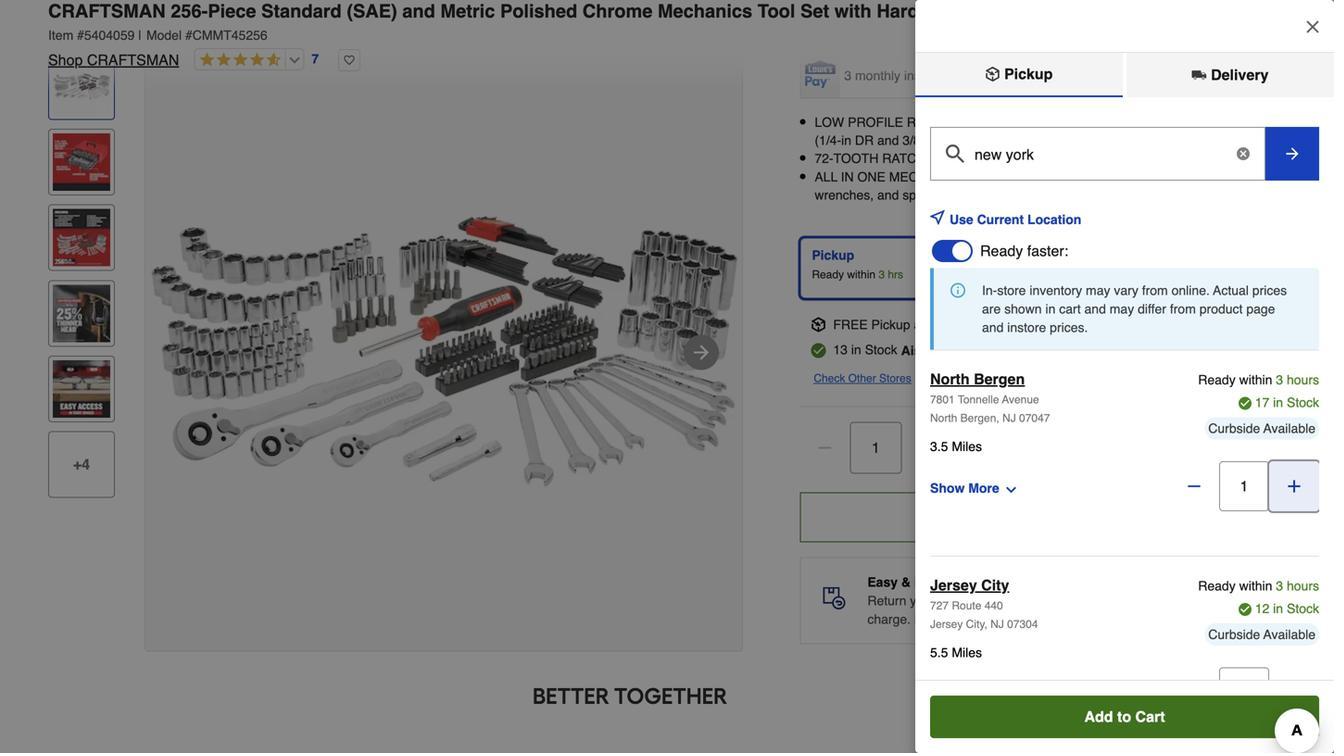Task type: locate. For each thing, give the bounding box(es) containing it.
1 horizontal spatial |
[[954, 343, 957, 358]]

0 vertical spatial craftsman
[[48, 0, 166, 22]]

learn right pay
[[1130, 68, 1165, 83]]

available for city
[[1263, 627, 1316, 642]]

ready up free
[[812, 268, 844, 281]]

Stepper number input field with increment and decrement buttons number field
[[850, 422, 902, 474], [1219, 461, 1269, 511]]

stepper number input field with increment and decrement buttons number field left plus icon
[[1219, 461, 1269, 511]]

| inside 13 in stock aisle 64 | bay 7
[[954, 343, 957, 358]]

full
[[1067, 169, 1084, 184]]

pickup inside pickup ready within 3 hrs
[[812, 248, 854, 263]]

2 vertical spatial within
[[1239, 579, 1272, 593]]

0 vertical spatial store
[[997, 283, 1026, 298]]

ratchet:
[[907, 115, 969, 130], [882, 151, 945, 166]]

when
[[888, 1, 919, 16]]

in down inventory
[[1045, 302, 1056, 316]]

plus image
[[917, 439, 936, 457]]

with right set
[[834, 0, 871, 22]]

curbside
[[1208, 421, 1260, 436], [1208, 627, 1260, 642]]

2 horizontal spatial learn
[[1130, 68, 1165, 83]]

Label text field
[[938, 136, 1258, 164]]

polished
[[500, 0, 577, 22]]

nj
[[1002, 412, 1016, 425], [990, 618, 1004, 631]]

lowe's down shown
[[1003, 317, 1043, 332]]

0 horizontal spatial stepper number input field with increment and decrement buttons number field
[[850, 422, 902, 474]]

0 vertical spatial delivery
[[1207, 66, 1269, 83]]

1 hours from the top
[[1287, 372, 1319, 387]]

1 vertical spatial within
[[1239, 372, 1272, 387]]

and down profile
[[877, 133, 899, 148]]

miles for jersey
[[952, 645, 982, 660]]

check circle filled image left 17
[[1238, 397, 1251, 410]]

1 vertical spatial curbside available
[[1208, 627, 1316, 642]]

curbside down free
[[1208, 627, 1260, 642]]

2 vertical spatial stock
[[1287, 601, 1319, 616]]

store inside in-store inventory may vary from online. actual prices are shown in cart  and may differ from product page and instore prices.
[[997, 283, 1026, 298]]

2 miles from the top
[[952, 645, 982, 660]]

access
[[1132, 115, 1172, 130]]

may down soon at the top of the page
[[1086, 283, 1110, 298]]

store inside the easy & free returns return your new, unused item in-store or ship it back to us free of charge.
[[1058, 593, 1087, 608]]

0 horizontal spatial |
[[138, 28, 142, 43]]

# right item
[[77, 28, 84, 43]]

dr left only
[[939, 133, 957, 148]]

2 curbside from the top
[[1208, 627, 1260, 642]]

ready within 3 hours up 17
[[1198, 372, 1319, 387]]

north
[[930, 371, 970, 388], [930, 412, 957, 425]]

or
[[1090, 593, 1102, 608]]

to inside the easy & free returns return your new, unused item in-store or ship it back to us free of charge.
[[1174, 593, 1185, 608]]

in right 17
[[1273, 395, 1283, 410]]

0 vertical spatial check circle filled image
[[1238, 397, 1251, 410]]

0 horizontal spatial for
[[980, 187, 996, 202]]

return
[[867, 593, 906, 608]]

pickup left at
[[871, 317, 910, 332]]

0 horizontal spatial 7
[[312, 52, 319, 66]]

and up '2-'
[[877, 187, 899, 202]]

2 available from the top
[[1263, 627, 1316, 642]]

instore
[[1007, 320, 1046, 335]]

0 vertical spatial ready within 3 hours
[[1198, 372, 1319, 387]]

1 horizontal spatial stepper number input field with increment and decrement buttons number field
[[1219, 461, 1269, 511]]

and right (sae) on the top of page
[[402, 0, 435, 22]]

3 left hrs
[[879, 268, 885, 281]]

2-
[[872, 206, 884, 220]]

how
[[1169, 68, 1196, 83]]

1 vertical spatial miles
[[952, 645, 982, 660]]

2 curbside available from the top
[[1208, 627, 1316, 642]]

miles right '3.5'
[[952, 439, 982, 454]]

1 horizontal spatial #
[[185, 28, 192, 43]]

for down set:
[[980, 187, 996, 202]]

0 horizontal spatial a
[[815, 206, 822, 220]]

of inside '72-tooth ratchet: delivers 5 degree arc swing all in one mechanics set: contains a full assortment of sockets, ratchets, wrenches, and specialty bits for automotive enthusiasts and mechanics, packed in a durable 2-drawer box'
[[1155, 169, 1166, 184]]

check circle filled image left 12
[[1238, 603, 1251, 616]]

jersey up route
[[930, 577, 977, 594]]

location
[[1027, 212, 1081, 227]]

in right packed
[[1275, 187, 1285, 202]]

miles right 5.5
[[952, 645, 982, 660]]

e.
[[929, 317, 942, 332]]

for up the cmmt81747,
[[1113, 115, 1128, 130]]

north up 7801
[[930, 371, 970, 388]]

differ
[[1138, 302, 1166, 316]]

1 vertical spatial nj
[[990, 618, 1004, 631]]

wrenches,
[[815, 187, 874, 202]]

more down new,
[[951, 612, 981, 627]]

a
[[1056, 169, 1064, 184], [815, 206, 822, 220]]

0 horizontal spatial store
[[997, 283, 1026, 298]]

5 title image from the top
[[53, 360, 110, 418]]

nj for bergen
[[1002, 412, 1016, 425]]

1 vertical spatial as
[[1106, 268, 1117, 281]]

2 hours from the top
[[1287, 579, 1319, 593]]

0 horizontal spatial #
[[77, 28, 84, 43]]

dr
[[855, 133, 874, 148], [939, 133, 957, 148]]

craftsman
[[48, 0, 166, 22], [87, 51, 179, 69]]

as inside low profile ratchet: up to 25% thinner head for access in tight spaces (1/4-in dr and 3/8-in dr only as compared to cmmt81747, cmmt81748, and cmmt81749)
[[988, 133, 1002, 148]]

1 horizontal spatial arrow right image
[[1283, 145, 1302, 163]]

2 vertical spatial of
[[1232, 593, 1242, 608]]

1 vertical spatial curbside
[[1208, 627, 1260, 642]]

0 horizontal spatial learn
[[844, 19, 877, 34]]

available down the 12 in stock
[[1263, 627, 1316, 642]]

stock right 17
[[1287, 395, 1319, 410]]

of right free
[[1232, 593, 1242, 608]]

store up shown
[[997, 283, 1026, 298]]

0 horizontal spatial arrow right image
[[690, 341, 712, 364]]

ratchet: for delivers
[[882, 151, 945, 166]]

0 vertical spatial nj
[[1002, 412, 1016, 425]]

1 vertical spatial lowe's
[[1003, 317, 1043, 332]]

learn more
[[914, 612, 981, 627]]

and right cart
[[1084, 302, 1106, 316]]

of
[[976, 68, 987, 83], [1155, 169, 1166, 184], [1232, 593, 1242, 608]]

pickup up the '25%'
[[1000, 65, 1053, 82]]

1 vertical spatial check circle filled image
[[1238, 603, 1251, 616]]

as up the 5
[[988, 133, 1002, 148]]

7801
[[930, 393, 955, 406]]

curbside available for north bergen
[[1208, 421, 1316, 436]]

1 vertical spatial for
[[980, 187, 996, 202]]

0 horizontal spatial lowe's
[[1003, 317, 1043, 332]]

ratchet: inside '72-tooth ratchet: delivers 5 degree arc swing all in one mechanics set: contains a full assortment of sockets, ratchets, wrenches, and specialty bits for automotive enthusiasts and mechanics, packed in a durable 2-drawer box'
[[882, 151, 945, 166]]

0 vertical spatial jersey
[[930, 577, 977, 594]]

0 horizontal spatial of
[[976, 68, 987, 83]]

curbside for jersey city
[[1208, 627, 1260, 642]]

1 vertical spatial craftsman
[[87, 51, 179, 69]]

ratchet: inside low profile ratchet: up to 25% thinner head for access in tight spaces (1/4-in dr and 3/8-in dr only as compared to cmmt81747, cmmt81748, and cmmt81749)
[[907, 115, 969, 130]]

hours for bergen
[[1287, 372, 1319, 387]]

degree
[[1009, 151, 1050, 166]]

item
[[1015, 593, 1040, 608]]

as right soon at the top of the page
[[1106, 268, 1117, 281]]

craftsman up 5404059
[[48, 0, 166, 22]]

learn
[[844, 19, 877, 34], [1130, 68, 1165, 83], [914, 612, 947, 627]]

2 jersey from the top
[[930, 618, 963, 631]]

1 horizontal spatial dr
[[939, 133, 957, 148]]

0 horizontal spatial as
[[988, 133, 1002, 148]]

delivery inside delivery button
[[1207, 66, 1269, 83]]

title image
[[53, 58, 110, 115], [53, 133, 110, 191], [53, 209, 110, 266], [53, 285, 110, 342], [53, 360, 110, 418]]

0 horizontal spatial pickup
[[812, 248, 854, 263]]

to right add at bottom right
[[1117, 708, 1131, 725]]

city,
[[966, 618, 987, 631]]

1 horizontal spatial as
[[1106, 268, 1117, 281]]

0 horizontal spatial dr
[[855, 133, 874, 148]]

day.
[[1223, 1, 1246, 16]]

1 curbside available from the top
[[1208, 421, 1316, 436]]

nj down '440'
[[990, 618, 1004, 631]]

learn down "$94.05" at top right
[[844, 19, 877, 34]]

ready inside pickup ready within 3 hrs
[[812, 268, 844, 281]]

0 vertical spatial a
[[1056, 169, 1064, 184]]

2 # from the left
[[185, 28, 192, 43]]

0 vertical spatial pickup
[[1000, 65, 1053, 82]]

| left model
[[138, 28, 142, 43]]

0 horizontal spatial with
[[834, 0, 871, 22]]

0 vertical spatial within
[[847, 268, 876, 281]]

metric
[[440, 0, 495, 22]]

set
[[800, 0, 829, 22]]

craftsman 256-piece standard (sae) and metric polished chrome mechanics tool set with hard case item # 5404059 | model # cmmt45256
[[48, 0, 968, 43]]

in up mechanics
[[925, 133, 935, 148]]

from up differ
[[1142, 283, 1168, 298]]

delivery up spaces
[[1207, 66, 1269, 83]]

lowe's left pay
[[1061, 68, 1101, 83]]

of left $33.00
[[976, 68, 987, 83]]

pickup inside button
[[1000, 65, 1053, 82]]

1 vertical spatial north
[[930, 412, 957, 425]]

1 vertical spatial from
[[1170, 302, 1196, 316]]

avenue
[[1002, 393, 1039, 406]]

0 vertical spatial from
[[1142, 283, 1168, 298]]

0 horizontal spatial delivery
[[1062, 248, 1113, 263]]

choose
[[947, 1, 989, 16]]

soon
[[1078, 268, 1102, 281]]

tooth
[[833, 151, 879, 166]]

add
[[1084, 708, 1113, 725]]

0 vertical spatial curbside
[[1208, 421, 1260, 436]]

(1/4-
[[815, 133, 841, 148]]

check circle filled image for jersey city
[[1238, 603, 1251, 616]]

assortment
[[1087, 169, 1152, 184]]

1 vertical spatial store
[[1058, 593, 1087, 608]]

shown
[[1004, 302, 1042, 316]]

in-store inventory may vary from online. actual prices are shown in cart  and may differ from product page and instore prices.
[[982, 283, 1287, 335]]

0 vertical spatial 7
[[312, 52, 319, 66]]

delivery for delivery
[[1207, 66, 1269, 83]]

curbside for north bergen
[[1208, 421, 1260, 436]]

0 vertical spatial more
[[968, 481, 999, 496]]

0 vertical spatial may
[[1086, 283, 1110, 298]]

0 vertical spatial ratchet:
[[907, 115, 969, 130]]

pickup
[[1000, 65, 1053, 82], [812, 248, 854, 263], [871, 317, 910, 332]]

in up cmmt81749)
[[841, 133, 851, 148]]

2 ready within 3 hours from the top
[[1198, 579, 1319, 593]]

1 horizontal spatial with
[[1034, 68, 1057, 83]]

2 north from the top
[[930, 412, 957, 425]]

1 horizontal spatial a
[[1056, 169, 1064, 184]]

north down 7801
[[930, 412, 957, 425]]

within inside pickup ready within 3 hrs
[[847, 268, 876, 281]]

nj down the avenue
[[1002, 412, 1016, 425]]

stepper number input field with increment and decrement buttons number field for minus icon
[[1219, 461, 1269, 511]]

nj inside 'north bergen 7801 tonnelle avenue north bergen, nj 07047'
[[1002, 412, 1016, 425]]

of left the sockets,
[[1155, 169, 1166, 184]]

5%
[[992, 1, 1011, 16]]

with inside craftsman 256-piece standard (sae) and metric polished chrome mechanics tool set with hard case item # 5404059 | model # cmmt45256
[[834, 0, 871, 22]]

ratchet: for up
[[907, 115, 969, 130]]

standard
[[261, 0, 342, 22]]

within up 12
[[1239, 579, 1272, 593]]

7 left heart outline image
[[312, 52, 319, 66]]

mechanics,
[[1161, 187, 1226, 202]]

tight
[[1189, 115, 1214, 130]]

0 vertical spatial as
[[988, 133, 1002, 148]]

1 vertical spatial may
[[1110, 302, 1134, 316]]

delivers
[[948, 151, 995, 166]]

available
[[1263, 421, 1316, 436], [1263, 627, 1316, 642]]

within
[[847, 268, 876, 281], [1239, 372, 1272, 387], [1239, 579, 1272, 593]]

low profile ratchet: up to 25% thinner head for access in tight spaces (1/4-in dr and 3/8-in dr only as compared to cmmt81747, cmmt81748, and cmmt81749)
[[815, 115, 1267, 166]]

ready right back
[[1198, 579, 1236, 593]]

0 vertical spatial available
[[1263, 421, 1316, 436]]

# down the 256-
[[185, 28, 192, 43]]

arrow right image
[[1283, 145, 1302, 163], [690, 341, 712, 364]]

stock right 12
[[1287, 601, 1319, 616]]

pickup image up up
[[985, 67, 1000, 82]]

hours up 17 in stock
[[1287, 372, 1319, 387]]

faster:
[[1027, 242, 1068, 259]]

1 check circle filled image from the top
[[1238, 397, 1251, 410]]

1 horizontal spatial from
[[1170, 302, 1196, 316]]

hours up the 12 in stock
[[1287, 579, 1319, 593]]

more right show
[[968, 481, 999, 496]]

2 horizontal spatial of
[[1232, 593, 1242, 608]]

ready within 3 hours for bergen
[[1198, 372, 1319, 387]]

12 in stock
[[1255, 601, 1319, 616]]

info image
[[951, 283, 965, 298]]

0 vertical spatial stock
[[865, 342, 897, 357]]

check circle filled image
[[1238, 397, 1251, 410], [1238, 603, 1251, 616]]

may
[[1086, 283, 1110, 298], [1110, 302, 1134, 316]]

1 vertical spatial delivery
[[1062, 248, 1113, 263]]

2 dr from the left
[[939, 133, 957, 148]]

0 vertical spatial north
[[930, 371, 970, 388]]

1 vertical spatial available
[[1263, 627, 1316, 642]]

ratchet: up 3/8-
[[907, 115, 969, 130]]

0 vertical spatial curbside available
[[1208, 421, 1316, 436]]

with
[[834, 0, 871, 22], [1034, 68, 1057, 83]]

1 available from the top
[[1263, 421, 1316, 436]]

7 right bay
[[988, 343, 996, 358]]

jersey down 727 at the right
[[930, 618, 963, 631]]

ready within 3 hours up 12
[[1198, 579, 1319, 593]]

delivery inside delivery as soon as tomorrow
[[1062, 248, 1113, 263]]

1 horizontal spatial lowe's
[[1061, 68, 1101, 83]]

with right $33.00
[[1034, 68, 1057, 83]]

every
[[1187, 1, 1219, 16]]

together
[[614, 683, 727, 710]]

1 miles from the top
[[952, 439, 982, 454]]

3 inside pickup ready within 3 hrs
[[879, 268, 885, 281]]

hours
[[1287, 372, 1319, 387], [1287, 579, 1319, 593]]

for inside low profile ratchet: up to 25% thinner head for access in tight spaces (1/4-in dr and 3/8-in dr only as compared to cmmt81747, cmmt81748, and cmmt81749)
[[1113, 115, 1128, 130]]

pickup image
[[985, 67, 1000, 82], [811, 317, 826, 332]]

bits
[[957, 187, 977, 202]]

within left hrs
[[847, 268, 876, 281]]

1 vertical spatial ready within 3 hours
[[1198, 579, 1319, 593]]

1 vertical spatial hours
[[1287, 579, 1319, 593]]

1 horizontal spatial learn
[[914, 612, 947, 627]]

0 vertical spatial hours
[[1287, 372, 1319, 387]]

store left or
[[1058, 593, 1087, 608]]

more
[[968, 481, 999, 496], [951, 612, 981, 627]]

store
[[997, 283, 1026, 298], [1058, 593, 1087, 608]]

within up 17
[[1239, 372, 1272, 387]]

purchases
[[1124, 1, 1184, 16]]

7 inside 13 in stock aisle 64 | bay 7
[[988, 343, 996, 358]]

learn down your
[[914, 612, 947, 627]]

1 dr from the left
[[855, 133, 874, 148]]

curbside available down 12
[[1208, 627, 1316, 642]]

a left full
[[1056, 169, 1064, 184]]

0 vertical spatial miles
[[952, 439, 982, 454]]

0 vertical spatial for
[[1113, 115, 1128, 130]]

from down 'online.'
[[1170, 302, 1196, 316]]

1 vertical spatial 7
[[988, 343, 996, 358]]

and inside craftsman 256-piece standard (sae) and metric polished chrome mechanics tool set with hard case item # 5404059 | model # cmmt45256
[[402, 0, 435, 22]]

check other stores button
[[814, 369, 911, 388]]

17
[[1255, 395, 1269, 410]]

inventory
[[1030, 283, 1082, 298]]

1 vertical spatial pickup
[[812, 248, 854, 263]]

aisle
[[901, 343, 932, 358]]

#
[[77, 28, 84, 43], [185, 28, 192, 43]]

3 title image from the top
[[53, 209, 110, 266]]

stores
[[879, 372, 911, 385]]

are
[[982, 302, 1001, 316]]

2 vertical spatial pickup
[[871, 317, 910, 332]]

dr up tooth
[[855, 133, 874, 148]]

| inside craftsman 256-piece standard (sae) and metric polished chrome mechanics tool set with hard case item # 5404059 | model # cmmt45256
[[138, 28, 142, 43]]

+4
[[73, 456, 90, 473]]

1 horizontal spatial delivery
[[1207, 66, 1269, 83]]

nj inside 'jersey city 727 route 440 jersey city, nj 07304'
[[990, 618, 1004, 631]]

stepper number input field with increment and decrement buttons number field right minus image
[[850, 422, 902, 474]]

0 vertical spatial lowe's
[[1061, 68, 1101, 83]]

pickup down durable
[[812, 248, 854, 263]]

2 title image from the top
[[53, 133, 110, 191]]

1 horizontal spatial pickup image
[[985, 67, 1000, 82]]

1 horizontal spatial pickup
[[871, 317, 910, 332]]

ratchet: down 3/8-
[[882, 151, 945, 166]]

1 vertical spatial of
[[1155, 169, 1166, 184]]

1 horizontal spatial 7
[[988, 343, 996, 358]]

2 vertical spatial learn
[[914, 612, 947, 627]]

1 ready within 3 hours from the top
[[1198, 372, 1319, 387]]

1 curbside from the top
[[1208, 421, 1260, 436]]

1 vertical spatial jersey
[[930, 618, 963, 631]]

available down 17 in stock
[[1263, 421, 1316, 436]]

use current location
[[950, 212, 1081, 227]]

check circle filled image for north bergen
[[1238, 397, 1251, 410]]

1 vertical spatial more
[[951, 612, 981, 627]]

2 check circle filled image from the top
[[1238, 603, 1251, 616]]

delivery for delivery as soon as tomorrow
[[1062, 248, 1113, 263]]

1 horizontal spatial of
[[1155, 169, 1166, 184]]

to
[[993, 115, 1004, 130], [1067, 133, 1078, 148], [1174, 593, 1185, 608], [1117, 708, 1131, 725]]

option group
[[792, 230, 1293, 306]]

pickup for pickup
[[1000, 65, 1053, 82]]

from
[[1142, 283, 1168, 298], [1170, 302, 1196, 316]]

1 horizontal spatial store
[[1058, 593, 1087, 608]]

a left durable
[[815, 206, 822, 220]]

north bergen link
[[930, 368, 1025, 390]]

curbside available down 17
[[1208, 421, 1316, 436]]

0 vertical spatial learn
[[844, 19, 877, 34]]

1 vertical spatial stock
[[1287, 395, 1319, 410]]

craftsman down 5404059
[[87, 51, 179, 69]]

0 vertical spatial pickup image
[[985, 67, 1000, 82]]

stock for north bergen
[[1287, 395, 1319, 410]]

| right the "64"
[[954, 343, 957, 358]]

use
[[950, 212, 973, 227]]

may down vary
[[1110, 302, 1134, 316]]

4 title image from the top
[[53, 285, 110, 342]]

cart
[[1059, 302, 1081, 316]]

1 horizontal spatial for
[[1113, 115, 1128, 130]]

in right 13
[[851, 342, 861, 357]]

stock up stores
[[865, 342, 897, 357]]

curbside down 17
[[1208, 421, 1260, 436]]

to left us
[[1174, 593, 1185, 608]]

delivery up soon at the top of the page
[[1062, 248, 1113, 263]]

3.5 miles
[[930, 439, 982, 454]]

for inside '72-tooth ratchet: delivers 5 degree arc swing all in one mechanics set: contains a full assortment of sockets, ratchets, wrenches, and specialty bits for automotive enthusiasts and mechanics, packed in a durable 2-drawer box'
[[980, 187, 996, 202]]

easy & free returns return your new, unused item in-store or ship it back to us free of charge.
[[867, 575, 1242, 627]]

$33.00
[[991, 68, 1030, 83]]

stock for jersey city
[[1287, 601, 1319, 616]]

2 horizontal spatial pickup
[[1000, 65, 1053, 82]]

in right 12
[[1273, 601, 1283, 616]]

low
[[815, 115, 844, 130]]

7
[[312, 52, 319, 66], [988, 343, 996, 358]]

to up "arc"
[[1067, 133, 1078, 148]]

pickup image up check circle filled image
[[811, 317, 826, 332]]



Task type: vqa. For each thing, say whether or not it's contained in the screenshot.
Add
yes



Task type: describe. For each thing, give the bounding box(es) containing it.
pickup ready within 3 hrs
[[812, 248, 903, 281]]

1 north from the top
[[930, 371, 970, 388]]

to right up
[[993, 115, 1004, 130]]

in-
[[982, 283, 997, 298]]

as
[[1062, 268, 1075, 281]]

pickup button
[[915, 53, 1123, 97]]

durable
[[825, 206, 869, 220]]

pickup image inside button
[[985, 67, 1000, 82]]

ready within 3 hours for city
[[1198, 579, 1319, 593]]

check
[[814, 372, 845, 385]]

256-
[[171, 0, 208, 22]]

item number 5 4 0 4 0 5 9 and model number c m m t 4 5 2 5 6 element
[[48, 26, 1286, 44]]

64
[[936, 343, 950, 358]]

1 vertical spatial learn
[[1130, 68, 1165, 83]]

better together heading
[[48, 681, 1212, 711]]

cart
[[1135, 708, 1165, 725]]

free
[[1206, 593, 1228, 608]]

learn how button
[[844, 18, 905, 36]]

close image
[[1303, 18, 1322, 36]]

truck filled image
[[1192, 68, 1207, 82]]

swing
[[1075, 151, 1108, 166]]

chrome
[[583, 0, 653, 22]]

other
[[848, 372, 876, 385]]

4.6 stars image
[[195, 52, 281, 69]]

specialty
[[903, 187, 953, 202]]

cmmt81748,
[[1164, 133, 1242, 148]]

mechanics
[[658, 0, 752, 22]]

learn more link
[[914, 610, 981, 629]]

more for show more
[[968, 481, 999, 496]]

hours for city
[[1287, 579, 1319, 593]]

of inside the easy & free returns return your new, unused item in-store or ship it back to us free of charge.
[[1232, 593, 1242, 608]]

case
[[924, 0, 968, 22]]

savings
[[1014, 1, 1058, 16]]

route
[[952, 599, 981, 612]]

3 up the 12 in stock
[[1276, 579, 1283, 593]]

nj for city
[[990, 618, 1004, 631]]

add to cart button
[[930, 696, 1319, 738]]

drawer
[[884, 206, 924, 220]]

north bergen 7801 tonnelle avenue north bergen, nj 07047
[[930, 371, 1050, 425]]

spaces
[[1217, 115, 1258, 130]]

in inside '72-tooth ratchet: delivers 5 degree arc swing all in one mechanics set: contains a full assortment of sockets, ratchets, wrenches, and specialty bits for automotive enthusiasts and mechanics, packed in a durable 2-drawer box'
[[1275, 187, 1285, 202]]

curbside available for jersey city
[[1208, 627, 1316, 642]]

prices
[[1252, 283, 1287, 298]]

ratchets,
[[1221, 169, 1270, 184]]

page
[[1246, 302, 1275, 316]]

plus image
[[1285, 477, 1303, 496]]

ready down current
[[980, 242, 1023, 259]]

show
[[930, 481, 965, 496]]

san
[[945, 317, 968, 332]]

add to cart
[[1084, 708, 1165, 725]]

mechanics
[[889, 169, 967, 184]]

miles for north
[[952, 439, 982, 454]]

1 vertical spatial arrow right image
[[690, 341, 712, 364]]

option group containing pickup
[[792, 230, 1293, 306]]

bergen
[[974, 371, 1025, 388]]

minus image
[[816, 439, 834, 457]]

stepper number input field with increment and decrement buttons number field for minus image
[[850, 422, 902, 474]]

tonnelle
[[958, 393, 999, 406]]

and down are
[[982, 320, 1004, 335]]

jersey city link
[[930, 574, 1009, 597]]

1 jersey from the top
[[930, 577, 977, 594]]

free
[[833, 317, 868, 332]]

13 in stock aisle 64 | bay 7
[[833, 342, 996, 358]]

1 title image from the top
[[53, 58, 110, 115]]

in left tight
[[1176, 115, 1186, 130]]

3 up 17 in stock
[[1276, 372, 1283, 387]]

minus image
[[1185, 477, 1203, 496]]

440
[[985, 599, 1003, 612]]

72-
[[815, 151, 833, 166]]

delivery button
[[1127, 53, 1334, 97]]

within for jersey city
[[1239, 579, 1272, 593]]

1 # from the left
[[77, 28, 84, 43]]

pay
[[1104, 68, 1126, 83]]

head
[[1080, 115, 1109, 130]]

only
[[961, 133, 985, 148]]

lowe's for jose
[[1003, 317, 1043, 332]]

1 vertical spatial with
[[1034, 68, 1057, 83]]

sockets,
[[1170, 169, 1217, 184]]

stock inside 13 in stock aisle 64 | bay 7
[[865, 342, 897, 357]]

vary
[[1114, 283, 1138, 298]]

lowes pay logo image
[[802, 60, 839, 88]]

and down spaces
[[1246, 133, 1267, 148]]

current
[[977, 212, 1024, 227]]

0 horizontal spatial from
[[1142, 283, 1168, 298]]

as inside delivery as soon as tomorrow
[[1106, 268, 1117, 281]]

in inside 13 in stock aisle 64 | bay 7
[[851, 342, 861, 357]]

ready down the product
[[1198, 372, 1236, 387]]

1 vertical spatial a
[[815, 206, 822, 220]]

check other stores
[[814, 372, 911, 385]]

lowe's for with
[[1061, 68, 1101, 83]]

hrs
[[888, 268, 903, 281]]

box
[[927, 206, 948, 220]]

$94.05
[[844, 1, 884, 16]]

learn inside $94.05 when you choose 5% savings on eligible purchases every day. learn how
[[844, 19, 877, 34]]

check circle filled image
[[811, 343, 826, 358]]

jersey city 727 route 440 jersey city, nj 07304
[[930, 577, 1038, 631]]

3.5
[[930, 439, 948, 454]]

jose
[[972, 317, 999, 332]]

use current location button
[[950, 199, 1111, 240]]

0 vertical spatial of
[[976, 68, 987, 83]]

more for learn more
[[951, 612, 981, 627]]

shop
[[48, 51, 83, 69]]

ship
[[1105, 593, 1129, 608]]

72-tooth ratchet: delivers 5 degree arc swing all in one mechanics set: contains a full assortment of sockets, ratchets, wrenches, and specialty bits for automotive enthusiasts and mechanics, packed in a durable 2-drawer box
[[815, 151, 1285, 220]]

07047
[[1019, 412, 1050, 425]]

0 horizontal spatial pickup image
[[811, 317, 826, 332]]

gps image
[[930, 210, 945, 225]]

heart outline image
[[338, 49, 361, 71]]

actual
[[1213, 283, 1249, 298]]

set:
[[971, 169, 998, 184]]

(sae)
[[347, 0, 397, 22]]

5.5
[[930, 645, 948, 660]]

in inside in-store inventory may vary from online. actual prices are shown in cart  and may differ from product page and instore prices.
[[1045, 302, 1056, 316]]

+4 button
[[48, 431, 115, 498]]

us
[[1188, 593, 1202, 608]]

and down assortment at right
[[1135, 187, 1157, 202]]

it
[[1133, 593, 1139, 608]]

ready faster:
[[980, 242, 1068, 259]]

compared
[[1006, 133, 1063, 148]]

0 vertical spatial arrow right image
[[1283, 145, 1302, 163]]

cmmt45256
[[192, 28, 267, 43]]

delivery as soon as tomorrow
[[1062, 248, 1169, 281]]

available for bergen
[[1263, 421, 1316, 436]]

thinner
[[1037, 115, 1077, 130]]

5404059
[[84, 28, 135, 43]]

monthly
[[855, 68, 901, 83]]

free
[[914, 575, 942, 590]]

pickup for pickup ready within 3 hrs
[[812, 248, 854, 263]]

to inside add to cart button
[[1117, 708, 1131, 725]]

within for north bergen
[[1239, 372, 1272, 387]]

craftsman inside craftsman 256-piece standard (sae) and metric polished chrome mechanics tool set with hard case item # 5404059 | model # cmmt45256
[[48, 0, 166, 22]]

new,
[[939, 593, 966, 608]]

3 right lowes pay logo
[[844, 68, 852, 83]]

packed
[[1230, 187, 1272, 202]]

up
[[973, 115, 990, 130]]



